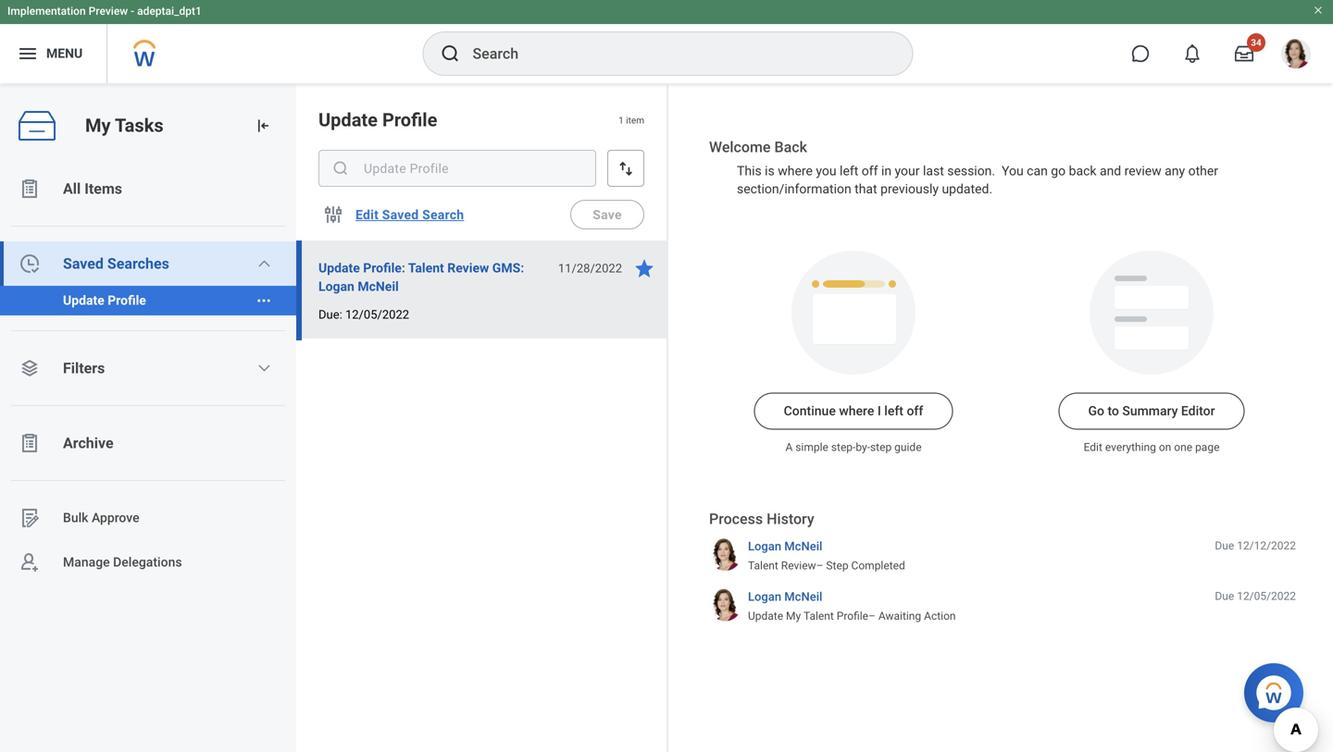 Task type: describe. For each thing, give the bounding box(es) containing it.
notifications large image
[[1183, 44, 1202, 63]]

0 horizontal spatial –
[[816, 559, 823, 572]]

manage
[[63, 555, 110, 570]]

profile:
[[363, 261, 405, 276]]

in
[[881, 163, 892, 179]]

saved searches button
[[0, 242, 296, 286]]

delegations
[[113, 555, 182, 570]]

item
[[626, 115, 644, 126]]

everything
[[1105, 441, 1156, 454]]

step-
[[831, 441, 856, 454]]

update my talent profile – awaiting action
[[748, 610, 956, 623]]

saved searches
[[63, 255, 169, 273]]

0 vertical spatial my
[[85, 115, 111, 137]]

saved inside 'dropdown button'
[[63, 255, 104, 273]]

save
[[593, 207, 622, 222]]

on
[[1159, 441, 1171, 454]]

update inside the process history region
[[748, 610, 783, 623]]

logan mcneil for my
[[748, 590, 822, 604]]

i
[[877, 403, 881, 419]]

inbox large image
[[1235, 44, 1254, 63]]

logan mcneil for review
[[748, 540, 822, 553]]

0 vertical spatial search image
[[439, 43, 462, 65]]

welcome back this is where you left off in your last session.  you can go back and review any other section/information that previously updated.
[[709, 138, 1222, 197]]

talent review – step completed
[[748, 559, 905, 572]]

talent for my
[[804, 610, 834, 623]]

a
[[785, 441, 793, 454]]

item list element
[[296, 85, 668, 753]]

that previously
[[855, 182, 939, 197]]

1
[[619, 115, 624, 126]]

items
[[84, 180, 122, 198]]

logan for update my talent profile – awaiting action
[[748, 590, 781, 604]]

your
[[895, 163, 920, 179]]

this
[[737, 163, 762, 179]]

adeptai_dpt1
[[137, 5, 202, 18]]

guide
[[894, 441, 922, 454]]

off inside button
[[907, 403, 923, 419]]

archive
[[63, 435, 114, 452]]

perspective image
[[19, 357, 41, 380]]

edit for edit saved search
[[356, 207, 379, 222]]

all
[[63, 180, 81, 198]]

bulk approve link
[[0, 496, 296, 541]]

action
[[924, 610, 956, 623]]

saved inside button
[[382, 207, 419, 222]]

review inside update profile: talent review gms: logan mcneil
[[447, 261, 489, 276]]

can go
[[1027, 163, 1066, 179]]

34 button
[[1224, 33, 1266, 74]]

logan mcneil button for my
[[748, 589, 822, 605]]

update inside update profile: talent review gms: logan mcneil
[[318, 261, 360, 276]]

profile inside "button"
[[108, 293, 146, 308]]

-
[[131, 5, 134, 18]]

sort image
[[617, 159, 635, 178]]

continue where i left off button
[[754, 393, 953, 430]]

step
[[870, 441, 892, 454]]

edit for edit everything on one page
[[1084, 441, 1103, 454]]

due: 12/05/2022
[[318, 308, 409, 322]]

back
[[1069, 163, 1097, 179]]

go to summary editor button
[[1059, 393, 1245, 430]]

11/28/2022
[[558, 262, 622, 275]]

continue where i left off
[[784, 403, 923, 419]]

history
[[767, 510, 814, 528]]

0 horizontal spatial search image
[[331, 159, 350, 178]]

all items button
[[0, 167, 296, 211]]

review inside the process history region
[[781, 559, 816, 572]]

where inside button
[[839, 403, 874, 419]]

clipboard image for all items
[[19, 178, 41, 200]]

filters button
[[0, 346, 296, 391]]

gms:
[[492, 261, 524, 276]]

due:
[[318, 308, 342, 322]]

preview
[[89, 5, 128, 18]]

awaiting
[[878, 610, 921, 623]]

searches
[[107, 255, 169, 273]]

clock check image
[[19, 253, 41, 275]]

chevron down image for filters
[[257, 361, 272, 376]]

profile inside item list element
[[382, 109, 437, 131]]

section/information
[[737, 182, 851, 197]]

other
[[1188, 163, 1218, 179]]

summary
[[1122, 403, 1178, 419]]

process
[[709, 510, 763, 528]]

rename image
[[19, 507, 41, 530]]

1 vertical spatial talent
[[748, 559, 778, 572]]

all items
[[63, 180, 122, 198]]

you
[[816, 163, 837, 179]]

star image
[[633, 257, 655, 280]]

bulk approve
[[63, 511, 139, 526]]

manage delegations
[[63, 555, 182, 570]]

mcneil for update
[[784, 590, 822, 604]]

12/05/2022 for due: 12/05/2022
[[345, 308, 409, 322]]

session.
[[947, 163, 995, 179]]

my inside the process history region
[[786, 610, 801, 623]]

and review
[[1100, 163, 1162, 179]]



Task type: locate. For each thing, give the bounding box(es) containing it.
mcneil inside update profile: talent review gms: logan mcneil
[[358, 279, 399, 294]]

related actions image
[[256, 293, 272, 309]]

1 horizontal spatial left
[[884, 403, 904, 419]]

1 vertical spatial 12/05/2022
[[1237, 590, 1296, 603]]

2 logan mcneil from the top
[[748, 590, 822, 604]]

0 vertical spatial due
[[1215, 540, 1234, 552]]

2 chevron down image from the top
[[257, 361, 272, 376]]

where inside welcome back this is where you left off in your last session.  you can go back and review any other section/information that previously updated.
[[778, 163, 813, 179]]

justify image
[[17, 43, 39, 65]]

0 horizontal spatial left
[[840, 163, 859, 179]]

search image
[[439, 43, 462, 65], [331, 159, 350, 178]]

logan
[[318, 279, 354, 294], [748, 540, 781, 553], [748, 590, 781, 604]]

editor
[[1181, 403, 1215, 419]]

0 horizontal spatial 12/05/2022
[[345, 308, 409, 322]]

1 clipboard image from the top
[[19, 178, 41, 200]]

1 horizontal spatial saved
[[382, 207, 419, 222]]

transformation import image
[[254, 117, 272, 135]]

due left 12/12/2022
[[1215, 540, 1234, 552]]

0 horizontal spatial profile
[[108, 293, 146, 308]]

1 vertical spatial search image
[[331, 159, 350, 178]]

left right the i
[[884, 403, 904, 419]]

1 logan mcneil from the top
[[748, 540, 822, 553]]

1 vertical spatial off
[[907, 403, 923, 419]]

save button
[[570, 200, 644, 230]]

chevron down image
[[257, 256, 272, 271], [257, 361, 272, 376]]

logan mcneil button down history
[[748, 539, 822, 555]]

list containing all items
[[0, 167, 296, 585]]

talent for profile:
[[408, 261, 444, 276]]

clipboard image
[[19, 178, 41, 200], [19, 432, 41, 455]]

34
[[1251, 37, 1262, 48]]

go
[[1088, 403, 1104, 419]]

0 horizontal spatial my
[[85, 115, 111, 137]]

0 horizontal spatial saved
[[63, 255, 104, 273]]

1 vertical spatial due
[[1215, 590, 1234, 603]]

none text field inside item list element
[[318, 150, 596, 187]]

talent inside update profile: talent review gms: logan mcneil
[[408, 261, 444, 276]]

2 vertical spatial profile
[[837, 610, 868, 623]]

update profile: talent review gms: logan mcneil button
[[318, 257, 548, 298]]

continue
[[784, 403, 836, 419]]

0 horizontal spatial off
[[862, 163, 878, 179]]

by-
[[856, 441, 870, 454]]

logan down process history
[[748, 540, 781, 553]]

where up section/information
[[778, 163, 813, 179]]

saved
[[382, 207, 419, 222], [63, 255, 104, 273]]

implementation preview -   adeptai_dpt1
[[7, 5, 202, 18]]

logan mcneil button down talent review – step completed
[[748, 589, 822, 605]]

12/05/2022 inside item list element
[[345, 308, 409, 322]]

0 horizontal spatial where
[[778, 163, 813, 179]]

1 horizontal spatial talent
[[748, 559, 778, 572]]

to
[[1108, 403, 1119, 419]]

12/05/2022
[[345, 308, 409, 322], [1237, 590, 1296, 603]]

my left tasks
[[85, 115, 111, 137]]

my down talent review – step completed
[[786, 610, 801, 623]]

2 vertical spatial talent
[[804, 610, 834, 623]]

updated.
[[942, 182, 993, 197]]

update profile button
[[0, 282, 248, 319]]

left right you
[[840, 163, 859, 179]]

review left step
[[781, 559, 816, 572]]

0 vertical spatial saved
[[382, 207, 419, 222]]

1 horizontal spatial –
[[868, 610, 876, 623]]

back
[[774, 138, 807, 156]]

approve
[[92, 511, 139, 526]]

tasks
[[115, 115, 164, 137]]

0 vertical spatial review
[[447, 261, 489, 276]]

1 horizontal spatial off
[[907, 403, 923, 419]]

close environment banner image
[[1313, 5, 1324, 16]]

last
[[923, 163, 944, 179]]

1 horizontal spatial profile
[[382, 109, 437, 131]]

0 vertical spatial chevron down image
[[257, 256, 272, 271]]

1 horizontal spatial review
[[781, 559, 816, 572]]

due for due 12/05/2022
[[1215, 590, 1234, 603]]

0 vertical spatial left
[[840, 163, 859, 179]]

logan for talent review – step completed
[[748, 540, 781, 553]]

welcome
[[709, 138, 771, 156]]

logan mcneil button for review
[[748, 539, 822, 555]]

edit down go
[[1084, 441, 1103, 454]]

0 vertical spatial logan mcneil
[[748, 540, 822, 553]]

update profile: talent review gms: logan mcneil
[[318, 261, 524, 294]]

1 vertical spatial review
[[781, 559, 816, 572]]

mcneil down the profile:
[[358, 279, 399, 294]]

review left gms:
[[447, 261, 489, 276]]

2 horizontal spatial talent
[[804, 610, 834, 623]]

0 horizontal spatial talent
[[408, 261, 444, 276]]

0 vertical spatial 12/05/2022
[[345, 308, 409, 322]]

1 vertical spatial clipboard image
[[19, 432, 41, 455]]

mcneil down history
[[784, 540, 822, 553]]

logan inside update profile: talent review gms: logan mcneil
[[318, 279, 354, 294]]

None text field
[[318, 150, 596, 187]]

1 horizontal spatial search image
[[439, 43, 462, 65]]

one
[[1174, 441, 1193, 454]]

update profile inside "button"
[[63, 293, 146, 308]]

my tasks element
[[0, 85, 296, 753]]

chevron down image down related actions image
[[257, 361, 272, 376]]

0 horizontal spatial update profile
[[63, 293, 146, 308]]

1 vertical spatial saved
[[63, 255, 104, 273]]

1 vertical spatial edit
[[1084, 441, 1103, 454]]

left
[[840, 163, 859, 179], [884, 403, 904, 419]]

update left the profile:
[[318, 261, 360, 276]]

menu
[[46, 46, 83, 61]]

talent
[[408, 261, 444, 276], [748, 559, 778, 572], [804, 610, 834, 623]]

1 horizontal spatial 12/05/2022
[[1237, 590, 1296, 603]]

logan down talent review – step completed
[[748, 590, 781, 604]]

saved left search
[[382, 207, 419, 222]]

update
[[318, 109, 378, 131], [318, 261, 360, 276], [63, 293, 104, 308], [748, 610, 783, 623]]

2 vertical spatial logan
[[748, 590, 781, 604]]

profile inside the process history region
[[837, 610, 868, 623]]

workday assistant region
[[1244, 656, 1311, 723]]

where left the i
[[839, 403, 874, 419]]

my tasks
[[85, 115, 164, 137]]

mcneil
[[358, 279, 399, 294], [784, 540, 822, 553], [784, 590, 822, 604]]

0 vertical spatial edit
[[356, 207, 379, 222]]

clipboard image left all
[[19, 178, 41, 200]]

due for due 12/12/2022
[[1215, 540, 1234, 552]]

talent down process history
[[748, 559, 778, 572]]

due 12/12/2022
[[1215, 540, 1296, 552]]

1 vertical spatial chevron down image
[[257, 361, 272, 376]]

page
[[1195, 441, 1220, 454]]

edit right configure icon
[[356, 207, 379, 222]]

2 logan mcneil button from the top
[[748, 589, 822, 605]]

mcneil for talent
[[784, 540, 822, 553]]

manage delegations link
[[0, 541, 296, 585]]

filters
[[63, 360, 105, 377]]

where
[[778, 163, 813, 179], [839, 403, 874, 419]]

12/12/2022
[[1237, 540, 1296, 552]]

clipboard image inside all items "button"
[[19, 178, 41, 200]]

menu banner
[[0, 0, 1333, 83]]

1 horizontal spatial where
[[839, 403, 874, 419]]

1 item
[[619, 115, 644, 126]]

update profile inside item list element
[[318, 109, 437, 131]]

12/05/2022 for due 12/05/2022
[[1237, 590, 1296, 603]]

clipboard image inside archive button
[[19, 432, 41, 455]]

– left the "awaiting"
[[868, 610, 876, 623]]

completed
[[851, 559, 905, 572]]

1 vertical spatial my
[[786, 610, 801, 623]]

edit
[[356, 207, 379, 222], [1084, 441, 1103, 454]]

left inside button
[[884, 403, 904, 419]]

configure image
[[322, 204, 344, 226]]

update inside "button"
[[63, 293, 104, 308]]

due 12/05/2022
[[1215, 590, 1296, 603]]

1 vertical spatial profile
[[108, 293, 146, 308]]

chevron down image inside saved searches 'dropdown button'
[[257, 256, 272, 271]]

off right the i
[[907, 403, 923, 419]]

0 horizontal spatial edit
[[356, 207, 379, 222]]

1 vertical spatial –
[[868, 610, 876, 623]]

0 vertical spatial off
[[862, 163, 878, 179]]

step
[[826, 559, 849, 572]]

simple
[[795, 441, 828, 454]]

off inside welcome back this is where you left off in your last session.  you can go back and review any other section/information that previously updated.
[[862, 163, 878, 179]]

is
[[765, 163, 775, 179]]

0 vertical spatial talent
[[408, 261, 444, 276]]

update down saved searches
[[63, 293, 104, 308]]

user plus image
[[19, 552, 41, 574]]

off left in
[[862, 163, 878, 179]]

0 vertical spatial clipboard image
[[19, 178, 41, 200]]

update profile
[[318, 109, 437, 131], [63, 293, 146, 308]]

1 chevron down image from the top
[[257, 256, 272, 271]]

a simple step-by-step guide
[[785, 441, 922, 454]]

edit everything on one page
[[1084, 441, 1220, 454]]

logan mcneil
[[748, 540, 822, 553], [748, 590, 822, 604]]

0 vertical spatial logan
[[318, 279, 354, 294]]

edit saved search
[[356, 207, 464, 222]]

clipboard image left "archive"
[[19, 432, 41, 455]]

1 logan mcneil button from the top
[[748, 539, 822, 555]]

0 vertical spatial mcneil
[[358, 279, 399, 294]]

update down talent review – step completed
[[748, 610, 783, 623]]

chevron down image inside filters dropdown button
[[257, 361, 272, 376]]

logan mcneil down history
[[748, 540, 822, 553]]

1 due from the top
[[1215, 540, 1234, 552]]

chevron down image up related actions image
[[257, 256, 272, 271]]

1 vertical spatial logan mcneil
[[748, 590, 822, 604]]

talent right the profile:
[[408, 261, 444, 276]]

12/05/2022 down 12/12/2022
[[1237, 590, 1296, 603]]

2 due from the top
[[1215, 590, 1234, 603]]

2 vertical spatial mcneil
[[784, 590, 822, 604]]

0 vertical spatial –
[[816, 559, 823, 572]]

review
[[447, 261, 489, 276], [781, 559, 816, 572]]

go to summary editor
[[1088, 403, 1215, 419]]

logan up due:
[[318, 279, 354, 294]]

Search Workday  search field
[[473, 33, 874, 74]]

1 horizontal spatial update profile
[[318, 109, 437, 131]]

2 horizontal spatial profile
[[837, 610, 868, 623]]

1 horizontal spatial edit
[[1084, 441, 1103, 454]]

0 vertical spatial logan mcneil button
[[748, 539, 822, 555]]

1 vertical spatial logan mcneil button
[[748, 589, 822, 605]]

process history region
[[709, 509, 1296, 630]]

saved right clock check icon
[[63, 255, 104, 273]]

12/05/2022 inside the process history region
[[1237, 590, 1296, 603]]

talent down talent review – step completed
[[804, 610, 834, 623]]

0 vertical spatial where
[[778, 163, 813, 179]]

1 vertical spatial mcneil
[[784, 540, 822, 553]]

1 vertical spatial logan
[[748, 540, 781, 553]]

off
[[862, 163, 878, 179], [907, 403, 923, 419]]

edit saved search button
[[348, 196, 472, 233]]

1 vertical spatial update profile
[[63, 293, 146, 308]]

update right transformation import icon
[[318, 109, 378, 131]]

clipboard image for archive
[[19, 432, 41, 455]]

due down due 12/12/2022
[[1215, 590, 1234, 603]]

bulk
[[63, 511, 88, 526]]

process history
[[709, 510, 814, 528]]

0 vertical spatial profile
[[382, 109, 437, 131]]

logan mcneil down talent review – step completed
[[748, 590, 822, 604]]

1 vertical spatial left
[[884, 403, 904, 419]]

0 horizontal spatial review
[[447, 261, 489, 276]]

any
[[1165, 163, 1185, 179]]

profile logan mcneil image
[[1281, 39, 1311, 72]]

implementation
[[7, 5, 86, 18]]

list
[[0, 167, 296, 585]]

1 vertical spatial where
[[839, 403, 874, 419]]

search
[[422, 207, 464, 222]]

mcneil down talent review – step completed
[[784, 590, 822, 604]]

12/05/2022 right due:
[[345, 308, 409, 322]]

2 clipboard image from the top
[[19, 432, 41, 455]]

edit inside button
[[356, 207, 379, 222]]

archive button
[[0, 421, 296, 466]]

– left step
[[816, 559, 823, 572]]

chevron down image for saved searches
[[257, 256, 272, 271]]

1 horizontal spatial my
[[786, 610, 801, 623]]

menu button
[[0, 24, 107, 83]]

left inside welcome back this is where you left off in your last session.  you can go back and review any other section/information that previously updated.
[[840, 163, 859, 179]]

0 vertical spatial update profile
[[318, 109, 437, 131]]



Task type: vqa. For each thing, say whether or not it's contained in the screenshot.
right Review
yes



